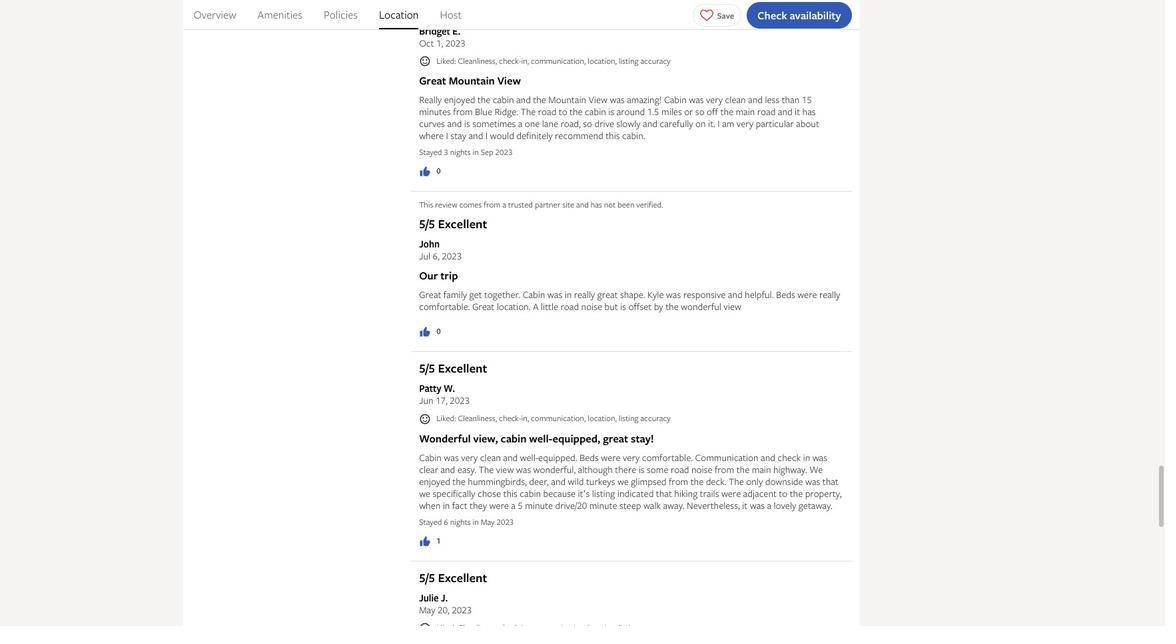 Task type: vqa. For each thing, say whether or not it's contained in the screenshot.
main content
no



Task type: describe. For each thing, give the bounding box(es) containing it.
hiking
[[674, 488, 698, 500]]

0 horizontal spatial the
[[479, 464, 494, 476]]

policies link
[[324, 0, 358, 29]]

in right check
[[803, 452, 810, 464]]

the up 'recommend'
[[570, 105, 583, 118]]

jun
[[419, 395, 433, 407]]

policies
[[324, 7, 358, 22]]

on
[[696, 117, 706, 130]]

not
[[604, 199, 616, 211]]

from right some
[[669, 476, 688, 488]]

was down wonderful
[[444, 452, 459, 464]]

trails
[[700, 488, 719, 500]]

they
[[470, 500, 487, 512]]

overview
[[194, 7, 236, 22]]

medium image for wonderful view, cabin well-equipped, great stay!
[[419, 536, 431, 548]]

e.
[[453, 24, 460, 37]]

medium image for great mountain view
[[419, 166, 431, 178]]

the inside the great mountain view really enjoyed the cabin and the mountain view was amazing! cabin was very clean and less than 15 minutes from blue ridge. the road to the cabin is around 1.5 miles or so off the main road and it has curves and is sometimes a one lane road, so drive slowly and carefully on it. i am very particular about where i stay and i would definitely recommend this cabin.
[[521, 105, 536, 118]]

and right curves at top left
[[447, 117, 462, 130]]

julie
[[419, 592, 439, 605]]

together.
[[484, 289, 521, 301]]

cabin inside this review comes from a trusted partner site and has not been verified. 5/5 excellent john jul 6, 2023 our trip great family get together.  cabin was in really great shape.   kyle was responsive and helpful.   beds were really comfortable.  great location.    a little road noise but is offset by the wonderful view
[[523, 289, 545, 301]]

may for excellent
[[419, 604, 435, 617]]

responsive
[[683, 289, 726, 301]]

getaway.
[[799, 500, 833, 512]]

5/5 for 5/5 excellent julie j. may 20, 2023
[[419, 570, 435, 587]]

or
[[684, 105, 693, 118]]

in, for view
[[521, 55, 529, 66]]

5/5 excellent bridget e. oct 1, 2023
[[419, 2, 487, 49]]

enjoyed inside 'wonderful view, cabin well-equipped, great stay! cabin was very clean and well-equipped. beds were very comfortable. communication and check in was clear and easy. the view was wonderful, although there is some road noise from the main highway. we enjoyed the hummingbirds, deer, and wild turkeys we glimpsed from the deck. the only downside was that we specifically chose this cabin because it's listing indicated that hiking trails were adjacent to the property, when in fact they were a 5 minute drive/20 minute steep walk away. nevertheless, it was a lovely getaway.'
[[419, 476, 450, 488]]

2023 down chose
[[497, 517, 514, 528]]

w.
[[444, 383, 455, 395]]

5/5 excellent julie j. may 20, 2023
[[419, 570, 487, 617]]

been
[[618, 199, 635, 211]]

was down only
[[750, 500, 765, 512]]

property,
[[805, 488, 842, 500]]

host link
[[440, 0, 462, 29]]

is left around
[[609, 105, 614, 118]]

excellent for 5/5 excellent patty w. jun 17, 2023
[[438, 361, 487, 377]]

very down view,
[[461, 452, 478, 464]]

wonderful,
[[533, 464, 576, 476]]

list containing overview
[[183, 0, 860, 29]]

location, for wonderful view, cabin well-equipped, great stay!
[[588, 413, 617, 425]]

wild
[[568, 476, 584, 488]]

1 0 from the top
[[437, 165, 441, 177]]

nights for mountain
[[450, 147, 471, 158]]

chose
[[478, 488, 501, 500]]

the right off
[[721, 105, 734, 118]]

a left "lovely"
[[767, 500, 772, 512]]

2 minute from the left
[[589, 500, 617, 512]]

would
[[490, 129, 514, 142]]

wonderful view, cabin well-equipped, great stay! cabin was very clean and well-equipped. beds were very comfortable. communication and check in was clear and easy. the view was wonderful, although there is some road noise from the main highway. we enjoyed the hummingbirds, deer, and wild turkeys we glimpsed from the deck. the only downside was that we specifically chose this cabin because it's listing indicated that hiking trails were adjacent to the property, when in fact they were a 5 minute drive/20 minute steep walk away. nevertheless, it was a lovely getaway.
[[419, 432, 842, 512]]

sometimes
[[473, 117, 516, 130]]

ridge.
[[495, 105, 518, 118]]

around
[[617, 105, 645, 118]]

lovely
[[774, 500, 796, 512]]

location link
[[379, 0, 419, 29]]

great inside this review comes from a trusted partner site and has not been verified. 5/5 excellent john jul 6, 2023 our trip great family get together.  cabin was in really great shape.   kyle was responsive and helpful.   beds were really comfortable.  great location.    a little road noise but is offset by the wonderful view
[[597, 289, 618, 301]]

and right slowly
[[643, 117, 658, 130]]

1 really from the left
[[574, 289, 595, 301]]

than
[[782, 93, 800, 106]]

enjoyed inside the great mountain view really enjoyed the cabin and the mountain view was amazing! cabin was very clean and less than 15 minutes from blue ridge. the road to the cabin is around 1.5 miles or so off the main road and it has curves and is sometimes a one lane road, so drive slowly and carefully on it. i am very particular about where i stay and i would definitely recommend this cabin.
[[444, 93, 475, 106]]

2 horizontal spatial i
[[718, 117, 720, 130]]

were right trails
[[722, 488, 741, 500]]

to inside the great mountain view really enjoyed the cabin and the mountain view was amazing! cabin was very clean and less than 15 minutes from blue ridge. the road to the cabin is around 1.5 miles or so off the main road and it has curves and is sometimes a one lane road, so drive slowly and carefully on it. i am very particular about where i stay and i would definitely recommend this cabin.
[[559, 105, 567, 118]]

cabin right view,
[[501, 432, 527, 446]]

oct
[[419, 36, 434, 49]]

excellent inside this review comes from a trusted partner site and has not been verified. 5/5 excellent john jul 6, 2023 our trip great family get together.  cabin was in really great shape.   kyle was responsive and helpful.   beds were really comfortable.  great location.    a little road noise but is offset by the wonderful view
[[438, 216, 487, 233]]

main for great mountain view
[[736, 105, 755, 118]]

road inside this review comes from a trusted partner site and has not been verified. 5/5 excellent john jul 6, 2023 our trip great family get together.  cabin was in really great shape.   kyle was responsive and helpful.   beds were really comfortable.  great location.    a little road noise but is offset by the wonderful view
[[561, 301, 579, 313]]

road left road,
[[538, 105, 557, 118]]

the up the adjacent
[[737, 464, 750, 476]]

from inside the great mountain view really enjoyed the cabin and the mountain view was amazing! cabin was very clean and less than 15 minutes from blue ridge. the road to the cabin is around 1.5 miles or so off the main road and it has curves and is sometimes a one lane road, so drive slowly and carefully on it. i am very particular about where i stay and i would definitely recommend this cabin.
[[453, 105, 473, 118]]

this review comes from a trusted partner site and has not been verified. 5/5 excellent john jul 6, 2023 our trip great family get together.  cabin was in really great shape.   kyle was responsive and helpful.   beds were really comfortable.  great location.    a little road noise but is offset by the wonderful view
[[419, 199, 840, 313]]

about
[[796, 117, 819, 130]]

is inside this review comes from a trusted partner site and has not been verified. 5/5 excellent john jul 6, 2023 our trip great family get together.  cabin was in really great shape.   kyle was responsive and helpful.   beds were really comfortable.  great location.    a little road noise but is offset by the wonderful view
[[620, 301, 626, 313]]

a inside this review comes from a trusted partner site and has not been verified. 5/5 excellent john jul 6, 2023 our trip great family get together.  cabin was in really great shape.   kyle was responsive and helpful.   beds were really comfortable.  great location.    a little road noise but is offset by the wonderful view
[[503, 199, 506, 211]]

road,
[[561, 117, 581, 130]]

amazing!
[[627, 93, 662, 106]]

view inside this review comes from a trusted partner site and has not been verified. 5/5 excellent john jul 6, 2023 our trip great family get together.  cabin was in really great shape.   kyle was responsive and helpful.   beds were really comfortable.  great location.    a little road noise but is offset by the wonderful view
[[724, 301, 742, 313]]

great mountain view really enjoyed the cabin and the mountain view was amazing! cabin was very clean and less than 15 minutes from blue ridge. the road to the cabin is around 1.5 miles or so off the main road and it has curves and is sometimes a one lane road, so drive slowly and carefully on it. i am very particular about where i stay and i would definitely recommend this cabin.
[[419, 73, 819, 142]]

2 0 from the top
[[437, 326, 441, 337]]

there
[[615, 464, 636, 476]]

equipped.
[[538, 452, 577, 464]]

stayed 6 nights in may 2023
[[419, 517, 514, 528]]

2023 down would
[[495, 147, 513, 158]]

definitely
[[517, 129, 553, 142]]

in, for cabin
[[521, 413, 529, 425]]

were right they
[[489, 500, 509, 512]]

1 horizontal spatial i
[[486, 129, 488, 142]]

lane
[[542, 117, 558, 130]]

miles
[[662, 105, 682, 118]]

a left 5
[[511, 500, 516, 512]]

verified.
[[637, 199, 663, 211]]

the inside this review comes from a trusted partner site and has not been verified. 5/5 excellent john jul 6, 2023 our trip great family get together.  cabin was in really great shape.   kyle was responsive and helpful.   beds were really comfortable.  great location.    a little road noise but is offset by the wonderful view
[[666, 301, 679, 313]]

was left off
[[689, 93, 704, 106]]

and left helpful.
[[728, 289, 743, 301]]

stayed 3 nights in sep 2023
[[419, 147, 513, 158]]

stay
[[451, 129, 466, 142]]

5/5 for 5/5 excellent patty w. jun 17, 2023
[[419, 361, 435, 377]]

shape.
[[620, 289, 645, 301]]

clean inside the great mountain view really enjoyed the cabin and the mountain view was amazing! cabin was very clean and less than 15 minutes from blue ridge. the road to the cabin is around 1.5 miles or so off the main road and it has curves and is sometimes a one lane road, so drive slowly and carefully on it. i am very particular about where i stay and i would definitely recommend this cabin.
[[725, 93, 746, 106]]

drive
[[595, 117, 614, 130]]

and right stay
[[469, 129, 483, 142]]

was right check
[[813, 452, 828, 464]]

john
[[419, 238, 440, 251]]

host
[[440, 7, 462, 22]]

review
[[435, 199, 458, 211]]

1 0 button from the top
[[419, 165, 441, 178]]

beds inside this review comes from a trusted partner site and has not been verified. 5/5 excellent john jul 6, 2023 our trip great family get together.  cabin was in really great shape.   kyle was responsive and helpful.   beds were really comfortable.  great location.    a little road noise but is offset by the wonderful view
[[776, 289, 795, 301]]

really
[[419, 93, 442, 106]]

main for wonderful view, cabin well-equipped, great stay!
[[752, 464, 771, 476]]

communication, for view
[[531, 55, 586, 66]]

partner
[[535, 199, 560, 211]]

walk
[[644, 500, 661, 512]]

were inside this review comes from a trusted partner site and has not been verified. 5/5 excellent john jul 6, 2023 our trip great family get together.  cabin was in really great shape.   kyle was responsive and helpful.   beds were really comfortable.  great location.    a little road noise but is offset by the wonderful view
[[798, 289, 817, 301]]

0 vertical spatial well-
[[529, 432, 553, 446]]

cabin inside the great mountain view really enjoyed the cabin and the mountain view was amazing! cabin was very clean and less than 15 minutes from blue ridge. the road to the cabin is around 1.5 miles or so off the main road and it has curves and is sometimes a one lane road, so drive slowly and carefully on it. i am very particular about where i stay and i would definitely recommend this cabin.
[[664, 93, 687, 106]]

cabin left because
[[520, 488, 541, 500]]

specifically
[[433, 488, 475, 500]]

has inside this review comes from a trusted partner site and has not been verified. 5/5 excellent john jul 6, 2023 our trip great family get together.  cabin was in really great shape.   kyle was responsive and helpful.   beds were really comfortable.  great location.    a little road noise but is offset by the wonderful view
[[591, 199, 602, 211]]

trusted
[[508, 199, 533, 211]]

1 horizontal spatial view
[[589, 93, 608, 106]]

comes
[[459, 199, 482, 211]]

20,
[[438, 604, 450, 617]]

some
[[647, 464, 669, 476]]

0 horizontal spatial mountain
[[449, 73, 495, 88]]

get
[[469, 289, 482, 301]]

deer,
[[529, 476, 549, 488]]

was up slowly
[[610, 93, 625, 106]]

minutes
[[419, 105, 451, 118]]

wonderful
[[419, 432, 471, 446]]

the left deck.
[[691, 476, 704, 488]]

and left less
[[748, 93, 763, 106]]

am
[[722, 117, 735, 130]]

listing inside 'wonderful view, cabin well-equipped, great stay! cabin was very clean and well-equipped. beds were very comfortable. communication and check in was clear and easy. the view was wonderful, although there is some road noise from the main highway. we enjoyed the hummingbirds, deer, and wild turkeys we glimpsed from the deck. the only downside was that we specifically chose this cabin because it's listing indicated that hiking trails were adjacent to the property, when in fact they were a 5 minute drive/20 minute steep walk away. nevertheless, it was a lovely getaway.'
[[592, 488, 615, 500]]

this inside 'wonderful view, cabin well-equipped, great stay! cabin was very clean and well-equipped. beds were very comfortable. communication and check in was clear and easy. the view was wonderful, although there is some road noise from the main highway. we enjoyed the hummingbirds, deer, and wild turkeys we glimpsed from the deck. the only downside was that we specifically chose this cabin because it's listing indicated that hiking trails were adjacent to the property, when in fact they were a 5 minute drive/20 minute steep walk away. nevertheless, it was a lovely getaway.'
[[503, 488, 518, 500]]

very up it. on the top
[[706, 93, 723, 106]]

very right am
[[737, 117, 754, 130]]

particular
[[756, 117, 794, 130]]

highway.
[[774, 464, 807, 476]]

in inside this review comes from a trusted partner site and has not been verified. 5/5 excellent john jul 6, 2023 our trip great family get together.  cabin was in really great shape.   kyle was responsive and helpful.   beds were really comfortable.  great location.    a little road noise but is offset by the wonderful view
[[565, 289, 572, 301]]

stay!
[[631, 432, 654, 446]]

excellent for 5/5 excellent bridget e. oct 1, 2023
[[438, 2, 487, 19]]

amenities link
[[258, 0, 302, 29]]

to inside 'wonderful view, cabin well-equipped, great stay! cabin was very clean and well-equipped. beds were very comfortable. communication and check in was clear and easy. the view was wonderful, although there is some road noise from the main highway. we enjoyed the hummingbirds, deer, and wild turkeys we glimpsed from the deck. the only downside was that we specifically chose this cabin because it's listing indicated that hiking trails were adjacent to the property, when in fact they were a 5 minute drive/20 minute steep walk away. nevertheless, it was a lovely getaway.'
[[779, 488, 788, 500]]

5/5 for 5/5 excellent bridget e. oct 1, 2023
[[419, 2, 435, 19]]

1 vertical spatial well-
[[520, 452, 538, 464]]

accuracy for great mountain view
[[641, 55, 671, 66]]

0 horizontal spatial view
[[497, 73, 521, 88]]

kyle
[[648, 289, 664, 301]]

0 horizontal spatial so
[[583, 117, 592, 130]]

from up trails
[[715, 464, 734, 476]]

blue
[[475, 105, 492, 118]]

it's
[[578, 488, 590, 500]]

liked: for great
[[437, 55, 456, 66]]

helpful.
[[745, 289, 774, 301]]

1 vertical spatial mountain
[[549, 93, 586, 106]]

2 horizontal spatial the
[[729, 476, 744, 488]]

communication
[[695, 452, 759, 464]]

great inside 'wonderful view, cabin well-equipped, great stay! cabin was very clean and well-equipped. beds were very comfortable. communication and check in was clear and easy. the view was wonderful, although there is some road noise from the main highway. we enjoyed the hummingbirds, deer, and wild turkeys we glimpsed from the deck. the only downside was that we specifically chose this cabin because it's listing indicated that hiking trails were adjacent to the property, when in fact they were a 5 minute drive/20 minute steep walk away. nevertheless, it was a lovely getaway.'
[[603, 432, 628, 446]]

it inside the great mountain view really enjoyed the cabin and the mountain view was amazing! cabin was very clean and less than 15 minutes from blue ridge. the road to the cabin is around 1.5 miles or so off the main road and it has curves and is sometimes a one lane road, so drive slowly and carefully on it. i am very particular about where i stay and i would definitely recommend this cabin.
[[795, 105, 800, 118]]

is inside 'wonderful view, cabin well-equipped, great stay! cabin was very clean and well-equipped. beds were very comfortable. communication and check in was clear and easy. the view was wonderful, although there is some road noise from the main highway. we enjoyed the hummingbirds, deer, and wild turkeys we glimpsed from the deck. the only downside was that we specifically chose this cabin because it's listing indicated that hiking trails were adjacent to the property, when in fact they were a 5 minute drive/20 minute steep walk away. nevertheless, it was a lovely getaway.'
[[639, 464, 645, 476]]

a
[[533, 301, 539, 313]]

1
[[437, 536, 441, 547]]

road left than
[[757, 105, 776, 118]]

is left blue
[[464, 117, 470, 130]]

may for 6
[[481, 517, 495, 528]]

small image
[[419, 414, 431, 426]]

our
[[419, 269, 438, 283]]

glimpsed
[[631, 476, 667, 488]]

noise inside this review comes from a trusted partner site and has not been verified. 5/5 excellent john jul 6, 2023 our trip great family get together.  cabin was in really great shape.   kyle was responsive and helpful.   beds were really comfortable.  great location.    a little road noise but is offset by the wonderful view
[[581, 301, 602, 313]]

cabin right road,
[[585, 105, 606, 118]]

3
[[444, 147, 448, 158]]



Task type: locate. For each thing, give the bounding box(es) containing it.
when
[[419, 500, 441, 512]]

great up really
[[419, 73, 446, 88]]

to right the lane
[[559, 105, 567, 118]]

1 horizontal spatial to
[[779, 488, 788, 500]]

0 horizontal spatial view
[[496, 464, 514, 476]]

stayed left '3' at the top of the page
[[419, 147, 442, 158]]

cabin
[[493, 93, 514, 106], [585, 105, 606, 118], [501, 432, 527, 446], [520, 488, 541, 500]]

0 horizontal spatial we
[[419, 488, 431, 500]]

1 stayed from the top
[[419, 147, 442, 158]]

1 location, from the top
[[588, 55, 617, 66]]

1 vertical spatial comfortable.
[[642, 452, 693, 464]]

excellent
[[438, 2, 487, 19], [438, 216, 487, 233], [438, 361, 487, 377], [438, 570, 487, 587]]

0 horizontal spatial cabin
[[419, 452, 442, 464]]

1 horizontal spatial cabin
[[523, 289, 545, 301]]

liked: down 1, on the left top of page
[[437, 55, 456, 66]]

stayed
[[419, 147, 442, 158], [419, 517, 442, 528]]

liked: cleanliness, check-in, communication, location, listing accuracy up the lane
[[437, 55, 671, 66]]

may left 20,
[[419, 604, 435, 617]]

i left would
[[486, 129, 488, 142]]

noise left "but"
[[581, 301, 602, 313]]

save
[[717, 10, 734, 21]]

0 vertical spatial this
[[606, 129, 620, 142]]

drive/20
[[555, 500, 587, 512]]

1 medium image from the top
[[419, 166, 431, 178]]

less
[[765, 93, 780, 106]]

liked: down '17,'
[[437, 413, 456, 425]]

in left fact
[[443, 500, 450, 512]]

this left "cabin."
[[606, 129, 620, 142]]

2 5/5 from the top
[[419, 216, 435, 233]]

sep
[[481, 147, 493, 158]]

road right some
[[671, 464, 689, 476]]

very
[[706, 93, 723, 106], [737, 117, 754, 130], [461, 452, 478, 464], [623, 452, 640, 464]]

clean
[[725, 93, 746, 106], [480, 452, 501, 464]]

2 location, from the top
[[588, 413, 617, 425]]

the left ridge.
[[478, 93, 491, 106]]

1 horizontal spatial clean
[[725, 93, 746, 106]]

a
[[518, 117, 523, 130], [503, 199, 506, 211], [511, 500, 516, 512], [767, 500, 772, 512]]

2023 inside 5/5 excellent bridget e. oct 1, 2023
[[446, 36, 466, 49]]

great down the our at the left of page
[[419, 289, 441, 301]]

carefully
[[660, 117, 693, 130]]

enjoyed
[[444, 93, 475, 106], [419, 476, 450, 488]]

great
[[419, 73, 446, 88], [419, 289, 441, 301], [472, 301, 495, 313]]

2 accuracy from the top
[[641, 413, 671, 425]]

i left stay
[[446, 129, 448, 142]]

1 vertical spatial enjoyed
[[419, 476, 450, 488]]

the right the easy.
[[479, 464, 494, 476]]

2 medium image from the top
[[419, 536, 431, 548]]

so
[[696, 105, 705, 118], [583, 117, 592, 130]]

medium image inside '1' button
[[419, 536, 431, 548]]

5/5 up bridget
[[419, 2, 435, 19]]

0 horizontal spatial it
[[742, 500, 748, 512]]

only
[[746, 476, 763, 488]]

location, up the equipped,
[[588, 413, 617, 425]]

bridget
[[419, 24, 450, 37]]

1 vertical spatial liked:
[[437, 413, 456, 425]]

1 check- from the top
[[499, 55, 521, 66]]

was right kyle
[[666, 289, 681, 301]]

0 vertical spatial liked:
[[437, 55, 456, 66]]

the right ridge.
[[521, 105, 536, 118]]

1 communication, from the top
[[531, 55, 586, 66]]

fact
[[452, 500, 468, 512]]

0 vertical spatial nights
[[450, 147, 471, 158]]

0 vertical spatial may
[[481, 517, 495, 528]]

1 horizontal spatial this
[[606, 129, 620, 142]]

1 accuracy from the top
[[641, 55, 671, 66]]

and right site on the top left of page
[[576, 199, 589, 211]]

comfortable. down trip
[[419, 301, 470, 313]]

in down they
[[473, 517, 479, 528]]

the right the by
[[666, 301, 679, 313]]

0 button up this
[[419, 165, 441, 178]]

liked:
[[437, 55, 456, 66], [437, 413, 456, 425]]

0 vertical spatial view
[[497, 73, 521, 88]]

from
[[453, 105, 473, 118], [484, 199, 501, 211], [715, 464, 734, 476], [669, 476, 688, 488]]

1 horizontal spatial that
[[823, 476, 839, 488]]

1 vertical spatial in,
[[521, 413, 529, 425]]

1 vertical spatial liked: cleanliness, check-in, communication, location, listing accuracy
[[437, 413, 671, 425]]

2023 right 6,
[[442, 250, 462, 263]]

and left 15
[[778, 105, 793, 118]]

1 vertical spatial great
[[603, 432, 628, 446]]

0 vertical spatial great
[[597, 289, 618, 301]]

cleanliness, for mountain
[[458, 55, 497, 66]]

list
[[183, 0, 860, 29]]

mountain up road,
[[549, 93, 586, 106]]

accuracy for wonderful view, cabin well-equipped, great stay!
[[641, 413, 671, 425]]

2 in, from the top
[[521, 413, 529, 425]]

equipped,
[[553, 432, 601, 446]]

0 horizontal spatial that
[[656, 488, 672, 500]]

1 vertical spatial clean
[[480, 452, 501, 464]]

check- for view
[[499, 55, 521, 66]]

we
[[618, 476, 629, 488], [419, 488, 431, 500]]

0 vertical spatial mountain
[[449, 73, 495, 88]]

0 horizontal spatial really
[[574, 289, 595, 301]]

cleanliness, down e.
[[458, 55, 497, 66]]

excellent down comes
[[438, 216, 487, 233]]

1 vertical spatial check-
[[499, 413, 521, 425]]

comfortable. inside this review comes from a trusted partner site and has not been verified. 5/5 excellent john jul 6, 2023 our trip great family get together.  cabin was in really great shape.   kyle was responsive and helpful.   beds were really comfortable.  great location.    a little road noise but is offset by the wonderful view
[[419, 301, 470, 313]]

2023 inside 5/5 excellent julie j. may 20, 2023
[[452, 604, 472, 617]]

excellent inside 5/5 excellent julie j. may 20, 2023
[[438, 570, 487, 587]]

1 horizontal spatial we
[[618, 476, 629, 488]]

1 liked: cleanliness, check-in, communication, location, listing accuracy from the top
[[437, 55, 671, 66]]

was left wonderful,
[[516, 464, 531, 476]]

nevertheless,
[[687, 500, 740, 512]]

1 vertical spatial 0
[[437, 326, 441, 337]]

1.5
[[647, 105, 659, 118]]

well- up equipped.
[[529, 432, 553, 446]]

5/5 inside 5/5 excellent bridget e. oct 1, 2023
[[419, 2, 435, 19]]

0 vertical spatial location,
[[588, 55, 617, 66]]

overview link
[[194, 0, 236, 29]]

off
[[707, 105, 718, 118]]

noise up trails
[[692, 464, 713, 476]]

that left hiking
[[656, 488, 672, 500]]

cleanliness, for view,
[[458, 413, 497, 425]]

cabin down wonderful
[[419, 452, 442, 464]]

great inside the great mountain view really enjoyed the cabin and the mountain view was amazing! cabin was very clean and less than 15 minutes from blue ridge. the road to the cabin is around 1.5 miles or so off the main road and it has curves and is sometimes a one lane road, so drive slowly and carefully on it. i am very particular about where i stay and i would definitely recommend this cabin.
[[419, 73, 446, 88]]

0 horizontal spatial clean
[[480, 452, 501, 464]]

0 horizontal spatial this
[[503, 488, 518, 500]]

1 vertical spatial view
[[496, 464, 514, 476]]

2023 inside the 5/5 excellent patty w. jun 17, 2023
[[450, 395, 470, 407]]

1 cleanliness, from the top
[[458, 55, 497, 66]]

great
[[597, 289, 618, 301], [603, 432, 628, 446]]

the down highway.
[[790, 488, 803, 500]]

1 horizontal spatial beds
[[776, 289, 795, 301]]

2 0 button from the top
[[419, 326, 441, 339]]

has inside the great mountain view really enjoyed the cabin and the mountain view was amazing! cabin was very clean and less than 15 minutes from blue ridge. the road to the cabin is around 1.5 miles or so off the main road and it has curves and is sometimes a one lane road, so drive slowly and carefully on it. i am very particular about where i stay and i would definitely recommend this cabin.
[[803, 105, 816, 118]]

mountain up blue
[[449, 73, 495, 88]]

1 vertical spatial view
[[589, 93, 608, 106]]

liked: cleanliness, check-in, communication, location, listing accuracy for view
[[437, 55, 671, 66]]

0 vertical spatial listing
[[619, 55, 639, 66]]

0 vertical spatial it
[[795, 105, 800, 118]]

1 horizontal spatial noise
[[692, 464, 713, 476]]

5/5 down this
[[419, 216, 435, 233]]

stayed for wonderful view, cabin well-equipped, great stay!
[[419, 517, 442, 528]]

listing for wonderful view, cabin well-equipped, great stay!
[[619, 413, 639, 425]]

1 vertical spatial location,
[[588, 413, 617, 425]]

enjoyed up when
[[419, 476, 450, 488]]

2 vertical spatial cabin
[[419, 452, 442, 464]]

this inside the great mountain view really enjoyed the cabin and the mountain view was amazing! cabin was very clean and less than 15 minutes from blue ridge. the road to the cabin is around 1.5 miles or so off the main road and it has curves and is sometimes a one lane road, so drive slowly and carefully on it. i am very particular about where i stay and i would definitely recommend this cabin.
[[606, 129, 620, 142]]

comfortable. inside 'wonderful view, cabin well-equipped, great stay! cabin was very clean and well-equipped. beds were very comfortable. communication and check in was clear and easy. the view was wonderful, although there is some road noise from the main highway. we enjoyed the hummingbirds, deer, and wild turkeys we glimpsed from the deck. the only downside was that we specifically chose this cabin because it's listing indicated that hiking trails were adjacent to the property, when in fact they were a 5 minute drive/20 minute steep walk away. nevertheless, it was a lovely getaway.'
[[642, 452, 693, 464]]

cabin right together.
[[523, 289, 545, 301]]

because
[[543, 488, 576, 500]]

clear
[[419, 464, 438, 476]]

main
[[736, 105, 755, 118], [752, 464, 771, 476]]

1,
[[436, 36, 443, 49]]

3 excellent from the top
[[438, 361, 487, 377]]

nights for view,
[[450, 517, 471, 528]]

2 cleanliness, from the top
[[458, 413, 497, 425]]

15
[[802, 93, 812, 106]]

this left 5
[[503, 488, 518, 500]]

0 vertical spatial has
[[803, 105, 816, 118]]

0 vertical spatial accuracy
[[641, 55, 671, 66]]

1 horizontal spatial comfortable.
[[642, 452, 693, 464]]

0 horizontal spatial noise
[[581, 301, 602, 313]]

1 vertical spatial may
[[419, 604, 435, 617]]

5/5 inside 5/5 excellent julie j. may 20, 2023
[[419, 570, 435, 587]]

1 vertical spatial noise
[[692, 464, 713, 476]]

0 vertical spatial liked: cleanliness, check-in, communication, location, listing accuracy
[[437, 55, 671, 66]]

1 minute from the left
[[525, 500, 553, 512]]

3 5/5 from the top
[[419, 361, 435, 377]]

is right "but"
[[620, 301, 626, 313]]

0 vertical spatial 0 button
[[419, 165, 441, 178]]

2023
[[446, 36, 466, 49], [495, 147, 513, 158], [442, 250, 462, 263], [450, 395, 470, 407], [497, 517, 514, 528], [452, 604, 472, 617]]

0 horizontal spatial may
[[419, 604, 435, 617]]

2 excellent from the top
[[438, 216, 487, 233]]

2 horizontal spatial cabin
[[664, 93, 687, 106]]

0 vertical spatial small image
[[419, 55, 431, 67]]

cabin inside 'wonderful view, cabin well-equipped, great stay! cabin was very clean and well-equipped. beds were very comfortable. communication and check in was clear and easy. the view was wonderful, although there is some road noise from the main highway. we enjoyed the hummingbirds, deer, and wild turkeys we glimpsed from the deck. the only downside was that we specifically chose this cabin because it's listing indicated that hiking trails were adjacent to the property, when in fact they were a 5 minute drive/20 minute steep walk away. nevertheless, it was a lovely getaway.'
[[419, 452, 442, 464]]

that up getaway.
[[823, 476, 839, 488]]

location
[[379, 7, 419, 22]]

view inside 'wonderful view, cabin well-equipped, great stay! cabin was very clean and well-equipped. beds were very comfortable. communication and check in was clear and easy. the view was wonderful, although there is some road noise from the main highway. we enjoyed the hummingbirds, deer, and wild turkeys we glimpsed from the deck. the only downside was that we specifically chose this cabin because it's listing indicated that hiking trails were adjacent to the property, when in fact they were a 5 minute drive/20 minute steep walk away. nevertheless, it was a lovely getaway.'
[[496, 464, 514, 476]]

0 horizontal spatial has
[[591, 199, 602, 211]]

1 in, from the top
[[521, 55, 529, 66]]

main inside 'wonderful view, cabin well-equipped, great stay! cabin was very clean and well-equipped. beds were very comfortable. communication and check in was clear and easy. the view was wonderful, although there is some road noise from the main highway. we enjoyed the hummingbirds, deer, and wild turkeys we glimpsed from the deck. the only downside was that we specifically chose this cabin because it's listing indicated that hiking trails were adjacent to the property, when in fact they were a 5 minute drive/20 minute steep walk away. nevertheless, it was a lovely getaway.'
[[752, 464, 771, 476]]

4 5/5 from the top
[[419, 570, 435, 587]]

1 horizontal spatial view
[[724, 301, 742, 313]]

0 vertical spatial comfortable.
[[419, 301, 470, 313]]

0 horizontal spatial comfortable.
[[419, 301, 470, 313]]

1 vertical spatial nights
[[450, 517, 471, 528]]

view left helpful.
[[724, 301, 742, 313]]

1 button
[[419, 536, 441, 548]]

liked: cleanliness, check-in, communication, location, listing accuracy for cabin
[[437, 413, 671, 425]]

0 vertical spatial clean
[[725, 93, 746, 106]]

road inside 'wonderful view, cabin well-equipped, great stay! cabin was very clean and well-equipped. beds were very comfortable. communication and check in was clear and easy. the view was wonderful, although there is some road noise from the main highway. we enjoyed the hummingbirds, deer, and wild turkeys we glimpsed from the deck. the only downside was that we specifically chose this cabin because it's listing indicated that hiking trails were adjacent to the property, when in fact they were a 5 minute drive/20 minute steep walk away. nevertheless, it was a lovely getaway.'
[[671, 464, 689, 476]]

1 horizontal spatial so
[[696, 105, 705, 118]]

small image down "oct"
[[419, 55, 431, 67]]

2 vertical spatial listing
[[592, 488, 615, 500]]

minute right 5
[[525, 500, 553, 512]]

check- for cabin
[[499, 413, 521, 425]]

location, for great mountain view
[[588, 55, 617, 66]]

very down 'stay!'
[[623, 452, 640, 464]]

where
[[419, 129, 444, 142]]

a left trusted
[[503, 199, 506, 211]]

nights
[[450, 147, 471, 158], [450, 517, 471, 528]]

in left sep
[[473, 147, 479, 158]]

clean inside 'wonderful view, cabin well-equipped, great stay! cabin was very clean and well-equipped. beds were very comfortable. communication and check in was clear and easy. the view was wonderful, although there is some road noise from the main highway. we enjoyed the hummingbirds, deer, and wild turkeys we glimpsed from the deck. the only downside was that we specifically chose this cabin because it's listing indicated that hiking trails were adjacent to the property, when in fact they were a 5 minute drive/20 minute steep walk away. nevertheless, it was a lovely getaway.'
[[480, 452, 501, 464]]

2023 right '17,'
[[450, 395, 470, 407]]

cabin right blue
[[493, 93, 514, 106]]

5/5 inside this review comes from a trusted partner site and has not been verified. 5/5 excellent john jul 6, 2023 our trip great family get together.  cabin was in really great shape.   kyle was responsive and helpful.   beds were really comfortable.  great location.    a little road noise but is offset by the wonderful view
[[419, 216, 435, 233]]

excellent up the w.
[[438, 361, 487, 377]]

0 vertical spatial in,
[[521, 55, 529, 66]]

family
[[444, 289, 467, 301]]

wonderful
[[681, 301, 722, 313]]

excellent for 5/5 excellent julie j. may 20, 2023
[[438, 570, 487, 587]]

0 horizontal spatial beds
[[580, 452, 599, 464]]

and left wild
[[551, 476, 566, 488]]

road right little on the top of page
[[561, 301, 579, 313]]

1 liked: from the top
[[437, 55, 456, 66]]

1 vertical spatial cabin
[[523, 289, 545, 301]]

1 vertical spatial to
[[779, 488, 788, 500]]

minute down turkeys
[[589, 500, 617, 512]]

0 vertical spatial communication,
[[531, 55, 586, 66]]

beds right helpful.
[[776, 289, 795, 301]]

2 liked: cleanliness, check-in, communication, location, listing accuracy from the top
[[437, 413, 671, 425]]

6,
[[433, 250, 440, 263]]

may inside 5/5 excellent julie j. may 20, 2023
[[419, 604, 435, 617]]

small image for oct 1, 2023
[[419, 55, 431, 67]]

1 vertical spatial stayed
[[419, 517, 442, 528]]

excellent inside 5/5 excellent bridget e. oct 1, 2023
[[438, 2, 487, 19]]

4 excellent from the top
[[438, 570, 487, 587]]

2 really from the left
[[819, 289, 840, 301]]

2 communication, from the top
[[531, 413, 586, 425]]

to
[[559, 105, 567, 118], [779, 488, 788, 500]]

the up one
[[533, 93, 546, 106]]

0 vertical spatial 0
[[437, 165, 441, 177]]

0 vertical spatial cabin
[[664, 93, 687, 106]]

1 vertical spatial has
[[591, 199, 602, 211]]

comfortable. up glimpsed
[[642, 452, 693, 464]]

and left the easy.
[[441, 464, 455, 476]]

downside
[[765, 476, 803, 488]]

listing right it's
[[592, 488, 615, 500]]

5/5
[[419, 2, 435, 19], [419, 216, 435, 233], [419, 361, 435, 377], [419, 570, 435, 587]]

listing for great mountain view
[[619, 55, 639, 66]]

main up the adjacent
[[752, 464, 771, 476]]

cabin
[[664, 93, 687, 106], [523, 289, 545, 301], [419, 452, 442, 464]]

0 button
[[419, 165, 441, 178], [419, 326, 441, 339]]

1 horizontal spatial minute
[[589, 500, 617, 512]]

we down clear
[[419, 488, 431, 500]]

1 horizontal spatial mountain
[[549, 93, 586, 106]]

little
[[541, 301, 558, 313]]

medium image
[[419, 327, 431, 339]]

curves
[[419, 117, 445, 130]]

cabin up carefully
[[664, 93, 687, 106]]

noise inside 'wonderful view, cabin well-equipped, great stay! cabin was very clean and well-equipped. beds were very comfortable. communication and check in was clear and easy. the view was wonderful, although there is some road noise from the main highway. we enjoyed the hummingbirds, deer, and wild turkeys we glimpsed from the deck. the only downside was that we specifically chose this cabin because it's listing indicated that hiking trails were adjacent to the property, when in fact they were a 5 minute drive/20 minute steep walk away. nevertheless, it was a lovely getaway.'
[[692, 464, 713, 476]]

availability
[[790, 8, 841, 22]]

2 small image from the top
[[419, 623, 431, 627]]

we right turkeys
[[618, 476, 629, 488]]

cleanliness, up view,
[[458, 413, 497, 425]]

0 vertical spatial check-
[[499, 55, 521, 66]]

listing up amazing!
[[619, 55, 639, 66]]

and left check
[[761, 452, 776, 464]]

recommend
[[555, 129, 603, 142]]

although
[[578, 464, 613, 476]]

beds inside 'wonderful view, cabin well-equipped, great stay! cabin was very clean and well-equipped. beds were very comfortable. communication and check in was clear and easy. the view was wonderful, although there is some road noise from the main highway. we enjoyed the hummingbirds, deer, and wild turkeys we glimpsed from the deck. the only downside was that we specifically chose this cabin because it's listing indicated that hiking trails were adjacent to the property, when in fact they were a 5 minute drive/20 minute steep walk away. nevertheless, it was a lovely getaway.'
[[580, 452, 599, 464]]

0 button down the our at the left of page
[[419, 326, 441, 339]]

and
[[516, 93, 531, 106], [748, 93, 763, 106], [778, 105, 793, 118], [447, 117, 462, 130], [643, 117, 658, 130], [469, 129, 483, 142], [576, 199, 589, 211], [728, 289, 743, 301], [503, 452, 518, 464], [761, 452, 776, 464], [441, 464, 455, 476], [551, 476, 566, 488]]

in right little on the top of page
[[565, 289, 572, 301]]

is right there
[[639, 464, 645, 476]]

2 stayed from the top
[[419, 517, 442, 528]]

excellent inside the 5/5 excellent patty w. jun 17, 2023
[[438, 361, 487, 377]]

it left 15
[[795, 105, 800, 118]]

0 vertical spatial enjoyed
[[444, 93, 475, 106]]

0 horizontal spatial to
[[559, 105, 567, 118]]

was up getaway.
[[806, 476, 820, 488]]

save button
[[693, 4, 742, 26]]

really
[[574, 289, 595, 301], [819, 289, 840, 301]]

5/5 excellent patty w. jun 17, 2023
[[419, 361, 487, 407]]

0 vertical spatial medium image
[[419, 166, 431, 178]]

0
[[437, 165, 441, 177], [437, 326, 441, 337]]

turkeys
[[586, 476, 615, 488]]

1 vertical spatial main
[[752, 464, 771, 476]]

great left location.
[[472, 301, 495, 313]]

1 vertical spatial communication,
[[531, 413, 586, 425]]

from inside this review comes from a trusted partner site and has not been verified. 5/5 excellent john jul 6, 2023 our trip great family get together.  cabin was in really great shape.   kyle was responsive and helpful.   beds were really comfortable.  great location.    a little road noise but is offset by the wonderful view
[[484, 199, 501, 211]]

amenities
[[258, 7, 302, 22]]

1 horizontal spatial may
[[481, 517, 495, 528]]

1 vertical spatial beds
[[580, 452, 599, 464]]

has right than
[[803, 105, 816, 118]]

check- up the hummingbirds,
[[499, 413, 521, 425]]

the up fact
[[453, 476, 466, 488]]

1 small image from the top
[[419, 55, 431, 67]]

1 vertical spatial small image
[[419, 623, 431, 627]]

1 vertical spatial accuracy
[[641, 413, 671, 425]]

6
[[444, 517, 448, 528]]

view up ridge.
[[497, 73, 521, 88]]

excellent up j.
[[438, 570, 487, 587]]

beds
[[776, 289, 795, 301], [580, 452, 599, 464]]

1 5/5 from the top
[[419, 2, 435, 19]]

1 excellent from the top
[[438, 2, 487, 19]]

2 nights from the top
[[450, 517, 471, 528]]

liked: for wonderful
[[437, 413, 456, 425]]

great left shape.
[[597, 289, 618, 301]]

5/5 inside the 5/5 excellent patty w. jun 17, 2023
[[419, 361, 435, 377]]

0 vertical spatial beds
[[776, 289, 795, 301]]

a inside the great mountain view really enjoyed the cabin and the mountain view was amazing! cabin was very clean and less than 15 minutes from blue ridge. the road to the cabin is around 1.5 miles or so off the main road and it has curves and is sometimes a one lane road, so drive slowly and carefully on it. i am very particular about where i stay and i would definitely recommend this cabin.
[[518, 117, 523, 130]]

stayed for great mountain view
[[419, 147, 442, 158]]

small image
[[419, 55, 431, 67], [419, 623, 431, 627]]

in
[[473, 147, 479, 158], [565, 289, 572, 301], [803, 452, 810, 464], [443, 500, 450, 512], [473, 517, 479, 528]]

1 horizontal spatial it
[[795, 105, 800, 118]]

j.
[[441, 592, 448, 605]]

one
[[525, 117, 540, 130]]

0 vertical spatial noise
[[581, 301, 602, 313]]

1 nights from the top
[[450, 147, 471, 158]]

and up one
[[516, 93, 531, 106]]

communication, for cabin
[[531, 413, 586, 425]]

road
[[538, 105, 557, 118], [757, 105, 776, 118], [561, 301, 579, 313], [671, 464, 689, 476]]

1 horizontal spatial the
[[521, 105, 536, 118]]

2 check- from the top
[[499, 413, 521, 425]]

main inside the great mountain view really enjoyed the cabin and the mountain view was amazing! cabin was very clean and less than 15 minutes from blue ridge. the road to the cabin is around 1.5 miles or so off the main road and it has curves and is sometimes a one lane road, so drive slowly and carefully on it. i am very particular about where i stay and i would definitely recommend this cabin.
[[736, 105, 755, 118]]

1 horizontal spatial has
[[803, 105, 816, 118]]

5
[[518, 500, 523, 512]]

jul
[[419, 250, 430, 263]]

1 vertical spatial medium image
[[419, 536, 431, 548]]

deck.
[[706, 476, 727, 488]]

5/5 up julie
[[419, 570, 435, 587]]

1 horizontal spatial really
[[819, 289, 840, 301]]

0 horizontal spatial i
[[446, 129, 448, 142]]

it inside 'wonderful view, cabin well-equipped, great stay! cabin was very clean and well-equipped. beds were very comfortable. communication and check in was clear and easy. the view was wonderful, although there is some road noise from the main highway. we enjoyed the hummingbirds, deer, and wild turkeys we glimpsed from the deck. the only downside was that we specifically chose this cabin because it's listing indicated that hiking trails were adjacent to the property, when in fact they were a 5 minute drive/20 minute steep walk away. nevertheless, it was a lovely getaway.'
[[742, 500, 748, 512]]

to right the adjacent
[[779, 488, 788, 500]]

easy.
[[458, 464, 476, 476]]

1 vertical spatial cleanliness,
[[458, 413, 497, 425]]

0 vertical spatial main
[[736, 105, 755, 118]]

small image for may 20, 2023
[[419, 623, 431, 627]]

2 liked: from the top
[[437, 413, 456, 425]]

medium image
[[419, 166, 431, 178], [419, 536, 431, 548]]

2023 inside this review comes from a trusted partner site and has not been verified. 5/5 excellent john jul 6, 2023 our trip great family get together.  cabin was in really great shape.   kyle was responsive and helpful.   beds were really comfortable.  great location.    a little road noise but is offset by the wonderful view
[[442, 250, 462, 263]]

0 vertical spatial to
[[559, 105, 567, 118]]

and up the hummingbirds,
[[503, 452, 518, 464]]

was right a
[[548, 289, 563, 301]]

1 vertical spatial this
[[503, 488, 518, 500]]

by
[[654, 301, 663, 313]]

were up turkeys
[[601, 452, 621, 464]]



